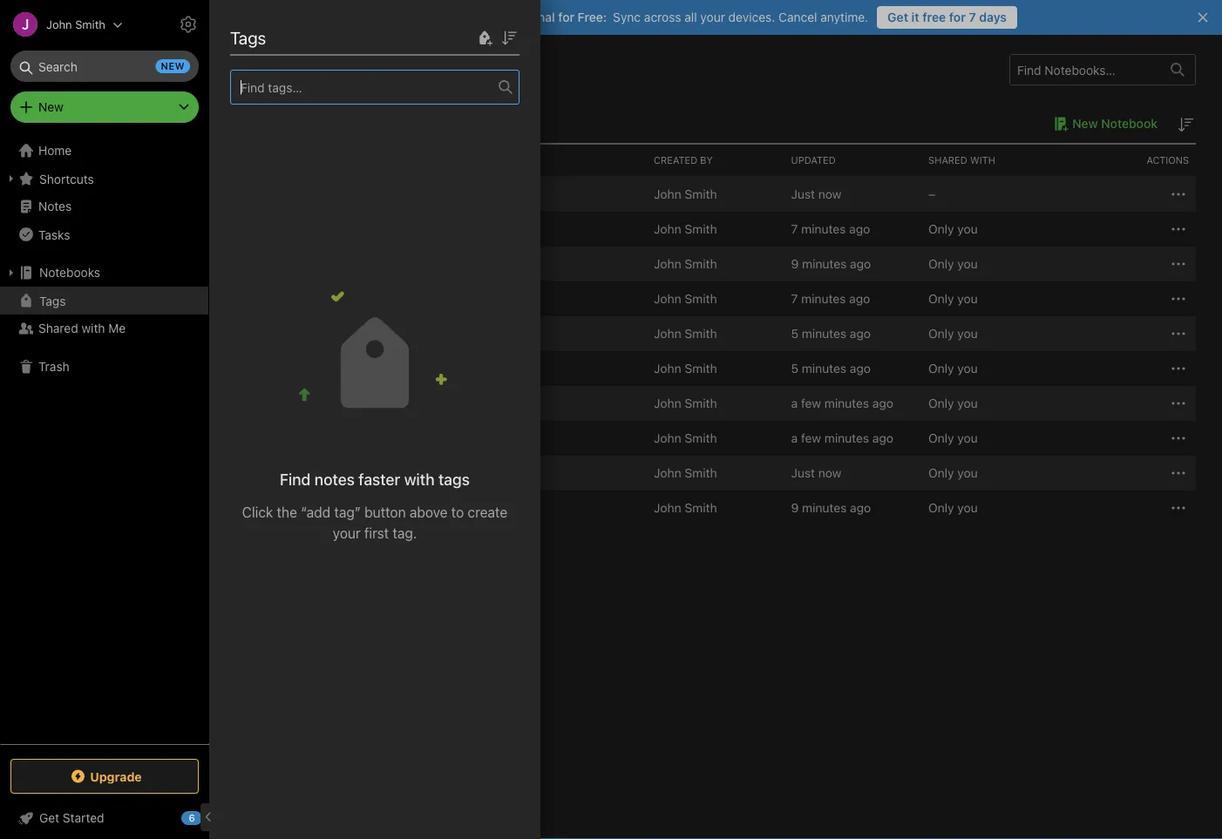 Task type: vqa. For each thing, say whether or not it's contained in the screenshot.
you in Note 7 row
yes



Task type: describe. For each thing, give the bounding box(es) containing it.
ago for note 4 row
[[850, 327, 871, 341]]

note 3 button
[[264, 289, 327, 310]]

note 8 row
[[235, 421, 1196, 456]]

shared with button
[[922, 145, 1059, 176]]

upgrade button
[[10, 760, 199, 794]]

created by button
[[647, 145, 784, 176]]

updated button
[[784, 145, 922, 176]]

ago inside 'note 8' row
[[873, 431, 894, 446]]

devices.
[[729, 10, 776, 24]]

you for note 7 row
[[958, 396, 978, 411]]

ago for note 2 row
[[850, 257, 871, 271]]

shared
[[929, 155, 968, 166]]

new notebook
[[1073, 116, 1158, 131]]

tasks
[[38, 227, 70, 242]]

the
[[277, 504, 297, 521]]

ago for note 1 'row'
[[850, 222, 871, 236]]

5 for 'note 5' 'row'
[[791, 361, 799, 376]]

get for get started
[[39, 811, 59, 826]]

just now for only you
[[791, 466, 842, 481]]

john smith for note 2 row
[[654, 257, 717, 271]]

john for 'note 8' row
[[654, 431, 682, 446]]

get started
[[39, 811, 104, 826]]

new
[[161, 61, 185, 72]]

find notes faster with tags
[[280, 470, 470, 489]]

cancel
[[779, 10, 818, 24]]

note 9 button
[[264, 463, 328, 484]]

minutes for 'note 5' 'row'
[[802, 361, 847, 376]]

note 7
[[290, 397, 327, 411]]

shared with
[[929, 155, 996, 166]]

only for note 1 'row'
[[929, 222, 955, 236]]

note for note 7
[[290, 397, 317, 411]]

first
[[364, 525, 389, 542]]

shared with me link
[[0, 315, 208, 343]]

7 inside "button"
[[320, 397, 327, 411]]

row group inside notebooks "element"
[[235, 177, 1196, 526]]

notes
[[315, 470, 355, 489]]

button
[[365, 504, 406, 521]]

you for things to do row
[[958, 501, 978, 515]]

things to do
[[290, 501, 360, 516]]

only you for note 1 'row'
[[929, 222, 978, 236]]

free
[[923, 10, 946, 24]]

trash
[[38, 360, 70, 374]]

note 9
[[290, 466, 328, 481]]

note 7 button
[[264, 393, 327, 414]]

7 inside note 3 row
[[791, 292, 798, 306]]

new button
[[10, 92, 199, 123]]

5 for note 4 row
[[791, 327, 799, 341]]

few for 'note 8' row
[[801, 431, 822, 446]]

john smith for note 4 row
[[654, 327, 717, 341]]

only you for 'note 5' 'row'
[[929, 361, 978, 376]]

only you for note 9 row
[[929, 466, 978, 481]]

new for new notebook
[[1073, 116, 1099, 131]]

with
[[971, 155, 996, 166]]

now for –
[[819, 187, 842, 201]]

only for note 2 row
[[929, 257, 955, 271]]

note 2 row
[[235, 247, 1196, 282]]

a few minutes ago for note 7 row
[[791, 396, 894, 411]]

notebooks inside "element"
[[235, 59, 319, 80]]

actions button
[[1059, 145, 1196, 176]]

tag.
[[393, 525, 417, 542]]

shortcuts button
[[0, 165, 208, 193]]

smith for note 1 'row'
[[685, 222, 717, 236]]

john for note 1 'row'
[[654, 222, 682, 236]]

smith for note 2 row
[[685, 257, 717, 271]]

9 inside button
[[320, 466, 328, 481]]

above
[[410, 504, 448, 521]]

only for note 4 row
[[929, 327, 955, 341]]

tags
[[439, 470, 470, 489]]

7 minutes ago for note 3 row
[[791, 292, 871, 306]]

note 5 row
[[235, 351, 1196, 386]]

john for note 3 row
[[654, 292, 682, 306]]

get for get it free for 7 days
[[888, 10, 909, 24]]

do
[[346, 501, 360, 516]]

john for note 4 row
[[654, 327, 682, 341]]

note 7 row
[[235, 386, 1196, 421]]

minutes inside note 7 row
[[825, 396, 870, 411]]

to inside button
[[331, 501, 342, 516]]

tags inside button
[[39, 294, 66, 308]]

7 inside button
[[969, 10, 976, 24]]

notebooks link
[[0, 259, 208, 287]]

just for –
[[791, 187, 815, 201]]

by
[[701, 155, 713, 166]]

5 minutes ago for note 4 row
[[791, 327, 871, 341]]

evernote
[[451, 10, 502, 24]]

notebooks inside "link"
[[39, 266, 100, 280]]

john for 'first notebook' 'row'
[[654, 187, 682, 201]]

across
[[644, 10, 682, 24]]

tags button
[[0, 287, 208, 315]]

john smith for note 1 'row'
[[654, 222, 717, 236]]

new search field
[[23, 51, 190, 82]]

settings image
[[178, 14, 199, 35]]

john inside field
[[46, 18, 72, 31]]

smith for note 4 row
[[685, 327, 717, 341]]

only for note 9 row
[[929, 466, 955, 481]]

new for new
[[38, 100, 63, 114]]

it
[[912, 10, 920, 24]]

smith for things to do row
[[685, 501, 717, 515]]

note 1 row
[[235, 212, 1196, 247]]

created
[[654, 155, 698, 166]]

first notebook row
[[235, 177, 1196, 212]]

only you for things to do row
[[929, 501, 978, 515]]

john for note 2 row
[[654, 257, 682, 271]]

now for only you
[[819, 466, 842, 481]]

–
[[929, 187, 936, 201]]

shared
[[38, 321, 78, 336]]

ago for note 3 row
[[850, 292, 871, 306]]

you for 'note 5' 'row'
[[958, 361, 978, 376]]



Task type: locate. For each thing, give the bounding box(es) containing it.
9 only you from the top
[[929, 501, 978, 515]]

0 vertical spatial tags
[[230, 27, 266, 48]]

tasks button
[[0, 221, 208, 249]]

1 horizontal spatial to
[[452, 504, 464, 521]]

create
[[468, 504, 508, 521]]

notebook
[[1102, 116, 1158, 131]]

with inside 'link'
[[82, 321, 105, 336]]

for for free:
[[558, 10, 575, 24]]

get it free for 7 days
[[888, 10, 1007, 24]]

0 horizontal spatial with
[[82, 321, 105, 336]]

you for note 9 row
[[958, 466, 978, 481]]

1 vertical spatial 7 minutes ago
[[791, 292, 871, 306]]

7 down note 2 row
[[791, 292, 798, 306]]

note inside button
[[290, 292, 317, 306]]

1 horizontal spatial your
[[701, 10, 725, 24]]

5 down note 4 row
[[791, 361, 799, 376]]

smith down note 2 row
[[685, 292, 717, 306]]

Sort field
[[499, 27, 520, 48]]

1 you from the top
[[958, 222, 978, 236]]

with left me
[[82, 321, 105, 336]]

a few minutes ago inside 'note 8' row
[[791, 431, 894, 446]]

6 only from the top
[[929, 396, 955, 411]]

expand notebooks image
[[4, 266, 18, 280]]

a few minutes ago for 'note 8' row
[[791, 431, 894, 446]]

john smith down 'note 8' row
[[654, 466, 717, 481]]

ago inside note 3 row
[[850, 292, 871, 306]]

1 vertical spatial new
[[1073, 116, 1099, 131]]

only inside note 3 row
[[929, 292, 955, 306]]

5 down note 3 row
[[791, 327, 799, 341]]

5
[[791, 327, 799, 341], [791, 361, 799, 376]]

john smith up search text box
[[46, 18, 106, 31]]

2 5 from the top
[[791, 361, 799, 376]]

home
[[38, 143, 72, 158]]

1 7 minutes ago from the top
[[791, 222, 871, 236]]

only for note 7 row
[[929, 396, 955, 411]]

john inside note 9 row
[[654, 466, 682, 481]]

only you inside note 9 row
[[929, 466, 978, 481]]

1 vertical spatial now
[[819, 466, 842, 481]]

7 only you from the top
[[929, 431, 978, 446]]

1 vertical spatial 9 minutes ago
[[791, 501, 871, 515]]

to
[[331, 501, 342, 516], [452, 504, 464, 521]]

smith down 'first notebook' 'row'
[[685, 222, 717, 236]]

you inside note 9 row
[[958, 466, 978, 481]]

5 minutes ago
[[791, 327, 871, 341], [791, 361, 871, 376]]

Find Notebooks… text field
[[1011, 56, 1161, 84]]

1 vertical spatial a few minutes ago
[[791, 431, 894, 446]]

john smith down 'first notebook' 'row'
[[654, 222, 717, 236]]

tag"
[[334, 504, 361, 521]]

personal
[[505, 10, 555, 24]]

started
[[63, 811, 104, 826]]

new inside 'new notebook' button
[[1073, 116, 1099, 131]]

to inside click the "add tag" button above to create your first tag.
[[452, 504, 464, 521]]

ago
[[850, 222, 871, 236], [850, 257, 871, 271], [850, 292, 871, 306], [850, 327, 871, 341], [850, 361, 871, 376], [873, 396, 894, 411], [873, 431, 894, 446], [850, 501, 871, 515]]

smith inside note 7 row
[[685, 396, 717, 411]]

for left the free:
[[558, 10, 575, 24]]

notebooks element
[[209, 35, 1223, 840]]

minutes for note 4 row
[[802, 327, 847, 341]]

things
[[290, 501, 328, 516]]

smith inside things to do row
[[685, 501, 717, 515]]

john down note 7 row
[[654, 431, 682, 446]]

7 minutes ago for note 1 'row'
[[791, 222, 871, 236]]

0 vertical spatial a
[[791, 396, 798, 411]]

john for 'note 5' 'row'
[[654, 361, 682, 376]]

1 just now from the top
[[791, 187, 842, 201]]

3 note from the top
[[290, 466, 317, 481]]

get inside button
[[888, 10, 909, 24]]

sort options image
[[499, 27, 520, 48]]

only inside things to do row
[[929, 501, 955, 515]]

days
[[980, 10, 1007, 24]]

only inside note 2 row
[[929, 257, 955, 271]]

9 right the find
[[320, 466, 328, 481]]

1 for from the left
[[558, 10, 575, 24]]

7 minutes ago
[[791, 222, 871, 236], [791, 292, 871, 306]]

only you for note 3 row
[[929, 292, 978, 306]]

john smith down note 1 'row'
[[654, 257, 717, 271]]

1 few from the top
[[801, 396, 822, 411]]

smith for 'note 5' 'row'
[[685, 361, 717, 376]]

note inside button
[[290, 466, 317, 481]]

smith for note 9 row
[[685, 466, 717, 481]]

ago inside 'note 5' 'row'
[[850, 361, 871, 376]]

all
[[685, 10, 697, 24]]

your for devices.
[[701, 10, 725, 24]]

john
[[46, 18, 72, 31], [654, 187, 682, 201], [654, 222, 682, 236], [654, 257, 682, 271], [654, 292, 682, 306], [654, 327, 682, 341], [654, 361, 682, 376], [654, 396, 682, 411], [654, 431, 682, 446], [654, 466, 682, 481], [654, 501, 682, 515]]

7 down updated
[[791, 222, 798, 236]]

4 only from the top
[[929, 327, 955, 341]]

5 only from the top
[[929, 361, 955, 376]]

just inside note 9 row
[[791, 466, 815, 481]]

0 vertical spatial few
[[801, 396, 822, 411]]

0 vertical spatial note
[[290, 292, 317, 306]]

minutes
[[802, 222, 846, 236], [802, 257, 847, 271], [802, 292, 846, 306], [802, 327, 847, 341], [802, 361, 847, 376], [825, 396, 870, 411], [825, 431, 870, 446], [802, 501, 847, 515]]

find
[[280, 470, 311, 489]]

7 up "note 9"
[[320, 397, 327, 411]]

john up search text box
[[46, 18, 72, 31]]

tags right the settings image
[[230, 27, 266, 48]]

Search text field
[[23, 51, 187, 82]]

john smith for 'note 8' row
[[654, 431, 717, 446]]

john smith down 'note 5' 'row'
[[654, 396, 717, 411]]

9 minutes ago inside things to do row
[[791, 501, 871, 515]]

your for first
[[333, 525, 361, 542]]

only for things to do row
[[929, 501, 955, 515]]

new
[[38, 100, 63, 114], [1073, 116, 1099, 131]]

0 vertical spatial 5 minutes ago
[[791, 327, 871, 341]]

1 horizontal spatial new
[[1073, 116, 1099, 131]]

minutes for note 3 row
[[802, 292, 846, 306]]

only inside note 7 row
[[929, 396, 955, 411]]

john smith inside note 3 row
[[654, 292, 717, 306]]

note 9 row
[[235, 456, 1196, 491]]

1 just from the top
[[791, 187, 815, 201]]

1 vertical spatial note
[[290, 397, 317, 411]]

only
[[929, 222, 955, 236], [929, 257, 955, 271], [929, 292, 955, 306], [929, 327, 955, 341], [929, 361, 955, 376], [929, 396, 955, 411], [929, 431, 955, 446], [929, 466, 955, 481], [929, 501, 955, 515]]

6 you from the top
[[958, 396, 978, 411]]

smith
[[75, 18, 106, 31], [685, 187, 717, 201], [685, 222, 717, 236], [685, 257, 717, 271], [685, 292, 717, 306], [685, 327, 717, 341], [685, 361, 717, 376], [685, 396, 717, 411], [685, 431, 717, 446], [685, 466, 717, 481], [685, 501, 717, 515]]

5 only you from the top
[[929, 361, 978, 376]]

Help and Learning task checklist field
[[0, 805, 209, 833]]

5 inside 'row'
[[791, 361, 799, 376]]

only for 'note 8' row
[[929, 431, 955, 446]]

note up things
[[290, 466, 317, 481]]

only you for 'note 8' row
[[929, 431, 978, 446]]

john smith inside field
[[46, 18, 106, 31]]

new up home
[[38, 100, 63, 114]]

2 vertical spatial note
[[290, 466, 317, 481]]

a
[[791, 396, 798, 411], [791, 431, 798, 446]]

2 only you from the top
[[929, 257, 978, 271]]

minutes inside note 2 row
[[802, 257, 847, 271]]

trash link
[[0, 353, 208, 381]]

create new tag image
[[474, 27, 495, 48]]

me
[[108, 321, 126, 336]]

9 inside note 2 row
[[791, 257, 799, 271]]

1 note from the top
[[290, 292, 317, 306]]

0 horizontal spatial your
[[333, 525, 361, 542]]

now inside 'first notebook' 'row'
[[819, 187, 842, 201]]

only inside note 1 'row'
[[929, 222, 955, 236]]

smith down note 7 row
[[685, 431, 717, 446]]

1 a from the top
[[791, 396, 798, 411]]

john smith down note 7 row
[[654, 431, 717, 446]]

7 left days at right top
[[969, 10, 976, 24]]

smith for note 7 row
[[685, 396, 717, 411]]

2 only from the top
[[929, 257, 955, 271]]

shortcuts
[[39, 172, 94, 186]]

try evernote personal for free: sync across all your devices. cancel anytime.
[[429, 10, 869, 24]]

home link
[[0, 137, 209, 165]]

0 vertical spatial new
[[38, 100, 63, 114]]

2 7 minutes ago from the top
[[791, 292, 871, 306]]

you inside note 7 row
[[958, 396, 978, 411]]

note 3 row
[[235, 282, 1196, 317]]

click the "add tag" button above to create your first tag.
[[242, 504, 508, 542]]

0 vertical spatial your
[[701, 10, 725, 24]]

john smith for things to do row
[[654, 501, 717, 515]]

1 vertical spatial just now
[[791, 466, 842, 481]]

john smith for note 9 row
[[654, 466, 717, 481]]

row group containing john smith
[[235, 177, 1196, 526]]

7 only from the top
[[929, 431, 955, 446]]

9 inside things to do row
[[791, 501, 799, 515]]

john down 'note 5' 'row'
[[654, 396, 682, 411]]

john inside 'note 5' 'row'
[[654, 361, 682, 376]]

only for 'note 5' 'row'
[[929, 361, 955, 376]]

9 down note 1 'row'
[[791, 257, 799, 271]]

just now for –
[[791, 187, 842, 201]]

smith down note 4 row
[[685, 361, 717, 376]]

you inside 'note 8' row
[[958, 431, 978, 446]]

only inside 'note 5' 'row'
[[929, 361, 955, 376]]

0 vertical spatial 9 minutes ago
[[791, 257, 871, 271]]

2 9 minutes ago from the top
[[791, 501, 871, 515]]

only you inside note 1 'row'
[[929, 222, 978, 236]]

only inside note 9 row
[[929, 466, 955, 481]]

2 few from the top
[[801, 431, 822, 446]]

john down note 3 row
[[654, 327, 682, 341]]

ago for things to do row
[[850, 501, 871, 515]]

ago inside note 1 'row'
[[850, 222, 871, 236]]

3 you from the top
[[958, 292, 978, 306]]

9 you from the top
[[958, 501, 978, 515]]

1 vertical spatial just
[[791, 466, 815, 481]]

tree
[[0, 137, 209, 744]]

0 horizontal spatial to
[[331, 501, 342, 516]]

a few minutes ago
[[791, 396, 894, 411], [791, 431, 894, 446]]

7 you from the top
[[958, 431, 978, 446]]

Account field
[[0, 7, 123, 42]]

only you inside 'note 5' 'row'
[[929, 361, 978, 376]]

0 vertical spatial just now
[[791, 187, 842, 201]]

5 minutes ago for 'note 5' 'row'
[[791, 361, 871, 376]]

9 down note 9 row
[[791, 501, 799, 515]]

smith down 'note 5' 'row'
[[685, 396, 717, 411]]

smith down note 9 row
[[685, 501, 717, 515]]

ago inside note 7 row
[[873, 396, 894, 411]]

notes
[[38, 199, 72, 214]]

9 minutes ago for note 2 row
[[791, 257, 871, 271]]

things to do row
[[235, 491, 1196, 526]]

note
[[290, 292, 317, 306], [290, 397, 317, 411], [290, 466, 317, 481]]

john down note 1 'row'
[[654, 257, 682, 271]]

john smith down note 4 row
[[654, 361, 717, 376]]

get
[[888, 10, 909, 24], [39, 811, 59, 826]]

john for things to do row
[[654, 501, 682, 515]]

click
[[242, 504, 273, 521]]

john for note 7 row
[[654, 396, 682, 411]]

your
[[701, 10, 725, 24], [333, 525, 361, 542]]

only you inside note 7 row
[[929, 396, 978, 411]]

only for note 3 row
[[929, 292, 955, 306]]

a for note 7 row
[[791, 396, 798, 411]]

with up "above"
[[404, 470, 435, 489]]

to left do
[[331, 501, 342, 516]]

smith inside note 3 row
[[685, 292, 717, 306]]

ago inside note 4 row
[[850, 327, 871, 341]]

just now inside 'first notebook' 'row'
[[791, 187, 842, 201]]

for right "free"
[[950, 10, 966, 24]]

7 minutes ago inside note 1 'row'
[[791, 222, 871, 236]]

Find tags… text field
[[231, 76, 499, 99]]

5 minutes ago inside note 4 row
[[791, 327, 871, 341]]

7
[[969, 10, 976, 24], [791, 222, 798, 236], [791, 292, 798, 306], [320, 397, 327, 411]]

1 only from the top
[[929, 222, 955, 236]]

1 9 minutes ago from the top
[[791, 257, 871, 271]]

only you
[[929, 222, 978, 236], [929, 257, 978, 271], [929, 292, 978, 306], [929, 327, 978, 341], [929, 361, 978, 376], [929, 396, 978, 411], [929, 431, 978, 446], [929, 466, 978, 481], [929, 501, 978, 515]]

only you for note 7 row
[[929, 396, 978, 411]]

new left notebook
[[1073, 116, 1099, 131]]

note left 3
[[290, 292, 317, 306]]

john smith for note 7 row
[[654, 396, 717, 411]]

note 3
[[290, 292, 327, 306]]

john down note 2 row
[[654, 292, 682, 306]]

you for note 3 row
[[958, 292, 978, 306]]

9 only from the top
[[929, 501, 955, 515]]

upgrade
[[90, 770, 142, 784]]

free:
[[578, 10, 607, 24]]

john smith for 'first notebook' 'row'
[[654, 187, 717, 201]]

john smith inside note 4 row
[[654, 327, 717, 341]]

3
[[320, 292, 327, 306]]

1 5 minutes ago from the top
[[791, 327, 871, 341]]

1 horizontal spatial with
[[404, 470, 435, 489]]

3 only you from the top
[[929, 292, 978, 306]]

smith inside 'note 5' 'row'
[[685, 361, 717, 376]]

smith for 'note 8' row
[[685, 431, 717, 446]]

you inside note 4 row
[[958, 327, 978, 341]]

you inside note 2 row
[[958, 257, 978, 271]]

0 vertical spatial 7 minutes ago
[[791, 222, 871, 236]]

2 vertical spatial 9
[[791, 501, 799, 515]]

7 inside note 1 'row'
[[791, 222, 798, 236]]

note inside "button"
[[290, 397, 317, 411]]

only you inside note 2 row
[[929, 257, 978, 271]]

anytime.
[[821, 10, 869, 24]]

you for 'note 8' row
[[958, 431, 978, 446]]

smith down note 3 row
[[685, 327, 717, 341]]

8 you from the top
[[958, 466, 978, 481]]

you inside note 3 row
[[958, 292, 978, 306]]

now inside note 9 row
[[819, 466, 842, 481]]

0 horizontal spatial get
[[39, 811, 59, 826]]

only you inside note 3 row
[[929, 292, 978, 306]]

smith for note 3 row
[[685, 292, 717, 306]]

minutes inside note 1 'row'
[[802, 222, 846, 236]]

2 for from the left
[[950, 10, 966, 24]]

0 vertical spatial now
[[819, 187, 842, 201]]

john smith for note 3 row
[[654, 292, 717, 306]]

with
[[82, 321, 105, 336], [404, 470, 435, 489]]

your down tag"
[[333, 525, 361, 542]]

2 just now from the top
[[791, 466, 842, 481]]

get left the started
[[39, 811, 59, 826]]

minutes for things to do row
[[802, 501, 847, 515]]

only you for note 2 row
[[929, 257, 978, 271]]

5 you from the top
[[958, 361, 978, 376]]

john smith down created by
[[654, 187, 717, 201]]

john down 'note 8' row
[[654, 466, 682, 481]]

only you for note 4 row
[[929, 327, 978, 341]]

minutes inside 'note 5' 'row'
[[802, 361, 847, 376]]

get left it
[[888, 10, 909, 24]]

0 vertical spatial 9
[[791, 257, 799, 271]]

minutes for note 1 'row'
[[802, 222, 846, 236]]

2 a from the top
[[791, 431, 798, 446]]

things to do button
[[264, 498, 360, 519]]

1 horizontal spatial tags
[[230, 27, 266, 48]]

smith inside note 2 row
[[685, 257, 717, 271]]

note 4 row
[[235, 317, 1196, 351]]

2 note from the top
[[290, 397, 317, 411]]

you inside things to do row
[[958, 501, 978, 515]]

2 a few minutes ago from the top
[[791, 431, 894, 446]]

john smith down note 9 row
[[654, 501, 717, 515]]

john smith inside note 9 row
[[654, 466, 717, 481]]

1 5 from the top
[[791, 327, 799, 341]]

your right all
[[701, 10, 725, 24]]

1 vertical spatial 5
[[791, 361, 799, 376]]

john smith inside 'first notebook' 'row'
[[654, 187, 717, 201]]

1 horizontal spatial for
[[950, 10, 966, 24]]

only you inside note 4 row
[[929, 327, 978, 341]]

john smith inside 'note 5' 'row'
[[654, 361, 717, 376]]

john smith down note 2 row
[[654, 292, 717, 306]]

sync
[[613, 10, 641, 24]]

2 just from the top
[[791, 466, 815, 481]]

minutes inside note 3 row
[[802, 292, 846, 306]]

few inside 'note 8' row
[[801, 431, 822, 446]]

you inside 'note 5' 'row'
[[958, 361, 978, 376]]

you
[[958, 222, 978, 236], [958, 257, 978, 271], [958, 292, 978, 306], [958, 327, 978, 341], [958, 361, 978, 376], [958, 396, 978, 411], [958, 431, 978, 446], [958, 466, 978, 481], [958, 501, 978, 515]]

john inside note 4 row
[[654, 327, 682, 341]]

john inside 'first notebook' 'row'
[[654, 187, 682, 201]]

for
[[558, 10, 575, 24], [950, 10, 966, 24]]

1 a few minutes ago from the top
[[791, 396, 894, 411]]

0 vertical spatial just
[[791, 187, 815, 201]]

smith inside 'first notebook' 'row'
[[685, 187, 717, 201]]

just
[[791, 187, 815, 201], [791, 466, 815, 481]]

few for note 7 row
[[801, 396, 822, 411]]

a inside 'note 8' row
[[791, 431, 798, 446]]

9 minutes ago inside note 2 row
[[791, 257, 871, 271]]

7 minutes ago inside note 3 row
[[791, 292, 871, 306]]

3 only from the top
[[929, 292, 955, 306]]

only inside 'note 8' row
[[929, 431, 955, 446]]

john down note 4 row
[[654, 361, 682, 376]]

1 vertical spatial few
[[801, 431, 822, 446]]

just now inside note 9 row
[[791, 466, 842, 481]]

9 for things to do row
[[791, 501, 799, 515]]

minutes inside things to do row
[[802, 501, 847, 515]]

1 vertical spatial 9
[[320, 466, 328, 481]]

john down 'first notebook' 'row'
[[654, 222, 682, 236]]

get it free for 7 days button
[[877, 6, 1018, 29]]

minutes inside 'note 8' row
[[825, 431, 870, 446]]

1 vertical spatial with
[[404, 470, 435, 489]]

0 vertical spatial get
[[888, 10, 909, 24]]

your inside click the "add tag" button above to create your first tag.
[[333, 525, 361, 542]]

6 only you from the top
[[929, 396, 978, 411]]

tags up shared
[[39, 294, 66, 308]]

minutes for note 2 row
[[802, 257, 847, 271]]

smith inside note 1 'row'
[[685, 222, 717, 236]]

john inside note 7 row
[[654, 396, 682, 411]]

just now
[[791, 187, 842, 201], [791, 466, 842, 481]]

smith up search text box
[[75, 18, 106, 31]]

1 horizontal spatial get
[[888, 10, 909, 24]]

5 inside note 4 row
[[791, 327, 799, 341]]

9 for note 2 row
[[791, 257, 799, 271]]

2 5 minutes ago from the top
[[791, 361, 871, 376]]

tags
[[230, 27, 266, 48], [39, 294, 66, 308]]

tree containing home
[[0, 137, 209, 744]]

john down 'created'
[[654, 187, 682, 201]]

notes link
[[0, 193, 208, 221]]

you for note 2 row
[[958, 257, 978, 271]]

0 vertical spatial with
[[82, 321, 105, 336]]

smith down by
[[685, 187, 717, 201]]

ago inside things to do row
[[850, 501, 871, 515]]

only you inside 'note 8' row
[[929, 431, 978, 446]]

john inside 'note 8' row
[[654, 431, 682, 446]]

note up "note 9"
[[290, 397, 317, 411]]

note for note 9
[[290, 466, 317, 481]]

0 horizontal spatial for
[[558, 10, 575, 24]]

a down 'note 5' 'row'
[[791, 396, 798, 411]]

smith inside field
[[75, 18, 106, 31]]

shared with me
[[38, 321, 126, 336]]

0 vertical spatial notebooks
[[235, 59, 319, 80]]

just inside 'first notebook' 'row'
[[791, 187, 815, 201]]

only you inside things to do row
[[929, 501, 978, 515]]

smith inside note 9 row
[[685, 466, 717, 481]]

a inside note 7 row
[[791, 396, 798, 411]]

smith for 'first notebook' 'row'
[[685, 187, 717, 201]]

0 horizontal spatial new
[[38, 100, 63, 114]]

a for 'note 8' row
[[791, 431, 798, 446]]

minutes inside note 4 row
[[802, 327, 847, 341]]

new notebook button
[[1048, 113, 1158, 134]]

1 vertical spatial your
[[333, 525, 361, 542]]

click to collapse image
[[203, 808, 216, 828]]

faster
[[359, 470, 400, 489]]

1 vertical spatial 5 minutes ago
[[791, 361, 871, 376]]

1 vertical spatial tags
[[39, 294, 66, 308]]

john inside note 3 row
[[654, 292, 682, 306]]

8 only you from the top
[[929, 466, 978, 481]]

1 only you from the top
[[929, 222, 978, 236]]

actions
[[1147, 155, 1190, 166]]

ago for 'note 5' 'row'
[[850, 361, 871, 376]]

2 now from the top
[[819, 466, 842, 481]]

john smith for 'note 5' 'row'
[[654, 361, 717, 376]]

1 horizontal spatial notebooks
[[235, 59, 319, 80]]

row group
[[235, 177, 1196, 526]]

only inside note 4 row
[[929, 327, 955, 341]]

1 vertical spatial a
[[791, 431, 798, 446]]

updated
[[791, 155, 836, 166]]

2 you from the top
[[958, 257, 978, 271]]

you inside note 1 'row'
[[958, 222, 978, 236]]

you for note 4 row
[[958, 327, 978, 341]]

4 only you from the top
[[929, 327, 978, 341]]

1 vertical spatial notebooks
[[39, 266, 100, 280]]

9 minutes ago
[[791, 257, 871, 271], [791, 501, 871, 515]]

for for 7
[[950, 10, 966, 24]]

9
[[791, 257, 799, 271], [320, 466, 328, 481], [791, 501, 799, 515]]

john for note 9 row
[[654, 466, 682, 481]]

1 now from the top
[[819, 187, 842, 201]]

smith inside 'note 8' row
[[685, 431, 717, 446]]

0 horizontal spatial notebooks
[[39, 266, 100, 280]]

0 vertical spatial 5
[[791, 327, 799, 341]]

smith down 'note 8' row
[[685, 466, 717, 481]]

john smith
[[46, 18, 106, 31], [654, 187, 717, 201], [654, 222, 717, 236], [654, 257, 717, 271], [654, 292, 717, 306], [654, 327, 717, 341], [654, 361, 717, 376], [654, 396, 717, 411], [654, 431, 717, 446], [654, 466, 717, 481], [654, 501, 717, 515]]

0 horizontal spatial tags
[[39, 294, 66, 308]]

created by
[[654, 155, 713, 166]]

note for note 3
[[290, 292, 317, 306]]

"add
[[301, 504, 331, 521]]

john inside things to do row
[[654, 501, 682, 515]]

john down note 9 row
[[654, 501, 682, 515]]

4 you from the top
[[958, 327, 978, 341]]

9 minutes ago for things to do row
[[791, 501, 871, 515]]

a down note 7 row
[[791, 431, 798, 446]]

just for only you
[[791, 466, 815, 481]]

6
[[189, 813, 195, 825]]

0 vertical spatial a few minutes ago
[[791, 396, 894, 411]]

smith down note 1 'row'
[[685, 257, 717, 271]]

try
[[429, 10, 448, 24]]

to right "above"
[[452, 504, 464, 521]]

notebooks
[[235, 59, 319, 80], [39, 266, 100, 280]]

5 minutes ago inside 'note 5' 'row'
[[791, 361, 871, 376]]

8 only from the top
[[929, 466, 955, 481]]

john smith down note 3 row
[[654, 327, 717, 341]]

1 vertical spatial get
[[39, 811, 59, 826]]

you for note 1 'row'
[[958, 222, 978, 236]]



